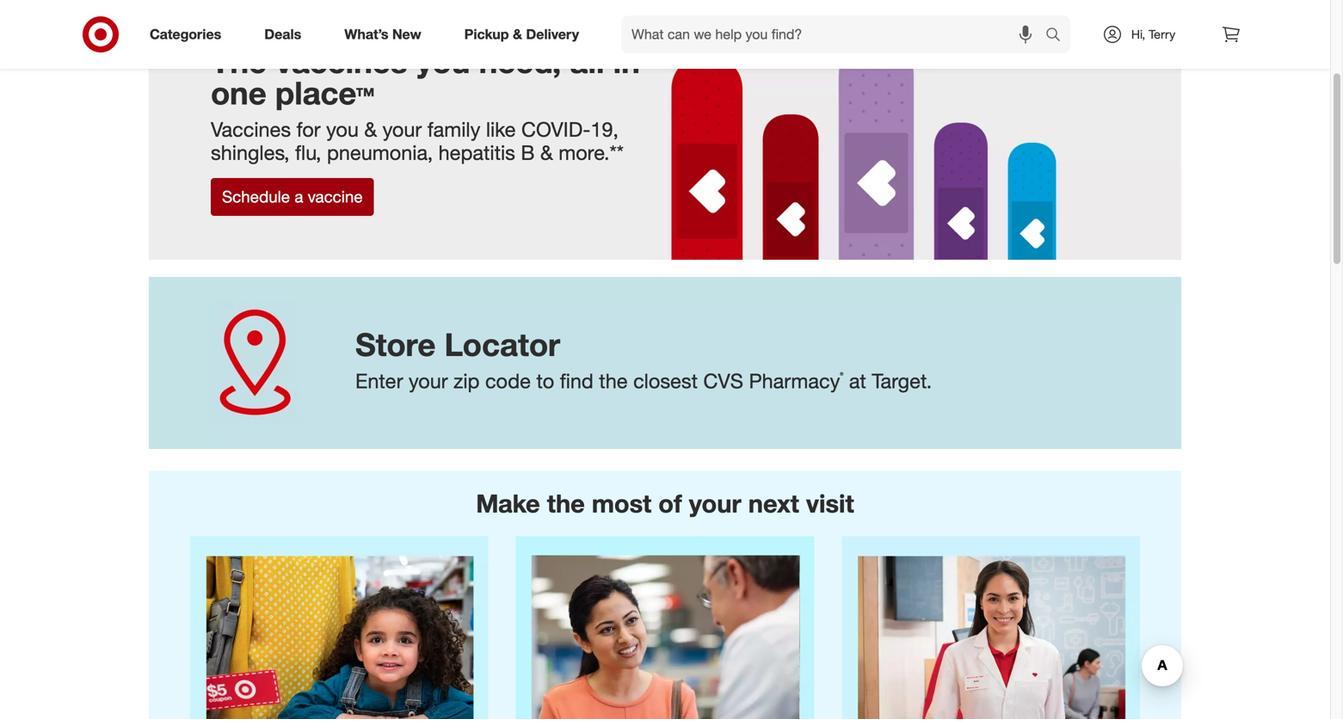 Task type: vqa. For each thing, say whether or not it's contained in the screenshot.
100ct Probiotic
no



Task type: describe. For each thing, give the bounding box(es) containing it.
vaccines
[[211, 117, 291, 142]]

the inside store locator enter your zip code to find the closest cvs pharmacy ® at target.
[[599, 369, 628, 393]]

2 horizontal spatial &
[[540, 140, 553, 165]]

2 vertical spatial your
[[689, 488, 742, 519]]

schedule a vaccine button
[[211, 178, 374, 216]]

store
[[355, 325, 436, 363]]

vaccines
[[276, 42, 408, 80]]

search button
[[1038, 15, 1079, 57]]

pickup
[[464, 26, 509, 43]]

19,
[[591, 117, 619, 142]]

make the most of your next visit
[[476, 488, 854, 519]]

what's new
[[344, 26, 421, 43]]

hi, terry
[[1132, 27, 1176, 42]]

the
[[211, 42, 267, 80]]

like
[[486, 117, 516, 142]]

what's new link
[[330, 15, 443, 53]]

®
[[840, 369, 844, 384]]

terry
[[1149, 27, 1176, 42]]

1 vertical spatial the
[[547, 488, 585, 519]]

covid-
[[522, 117, 591, 142]]

one
[[211, 74, 267, 112]]

at
[[849, 369, 866, 393]]

cvs
[[704, 369, 744, 393]]

next
[[748, 488, 799, 519]]

enter
[[355, 369, 403, 393]]

what's
[[344, 26, 388, 43]]

code
[[485, 369, 531, 393]]

locator
[[445, 325, 560, 363]]

your inside store locator enter your zip code to find the closest cvs pharmacy ® at target.
[[409, 369, 448, 393]]

vaccine
[[308, 187, 363, 207]]

most
[[592, 488, 652, 519]]

new
[[392, 26, 421, 43]]

schedule
[[222, 187, 290, 207]]

to
[[537, 369, 554, 393]]

visit
[[806, 488, 854, 519]]

pneumonia,
[[327, 140, 433, 165]]

family
[[427, 117, 480, 142]]

1 horizontal spatial &
[[513, 26, 522, 43]]

hi,
[[1132, 27, 1146, 42]]

make
[[476, 488, 540, 519]]

deals
[[264, 26, 301, 43]]

a
[[295, 187, 303, 207]]



Task type: locate. For each thing, give the bounding box(es) containing it.
& down the place™
[[364, 117, 377, 142]]

0 horizontal spatial you
[[326, 117, 359, 142]]

find
[[560, 369, 594, 393]]

for
[[297, 117, 321, 142]]

& right b
[[540, 140, 553, 165]]

0 horizontal spatial &
[[364, 117, 377, 142]]

1 horizontal spatial the
[[599, 369, 628, 393]]

the left most
[[547, 488, 585, 519]]

zip
[[454, 369, 480, 393]]

your
[[383, 117, 422, 142], [409, 369, 448, 393], [689, 488, 742, 519]]

your inside the vaccines you need, all in one place™ vaccines for you & your family like covid-19, shingles, flu, pneumonia, hepatitis b & more.**
[[383, 117, 422, 142]]

hepatitis
[[439, 140, 515, 165]]

in
[[613, 42, 640, 80]]

more.**
[[559, 140, 624, 165]]

1 vertical spatial your
[[409, 369, 448, 393]]

b
[[521, 140, 535, 165]]

& right the pickup
[[513, 26, 522, 43]]

search
[[1038, 28, 1079, 44]]

deals link
[[250, 15, 323, 53]]

&
[[513, 26, 522, 43], [364, 117, 377, 142], [540, 140, 553, 165]]

your right of
[[689, 488, 742, 519]]

place™
[[275, 74, 375, 112]]

0 vertical spatial you
[[416, 42, 470, 80]]

0 vertical spatial your
[[383, 117, 422, 142]]

categories
[[150, 26, 221, 43]]

your left zip
[[409, 369, 448, 393]]

pharmacy
[[749, 369, 840, 393]]

schedule a vaccine
[[222, 187, 363, 207]]

closest
[[633, 369, 698, 393]]

1 horizontal spatial you
[[416, 42, 470, 80]]

1 vertical spatial you
[[326, 117, 359, 142]]

0 horizontal spatial the
[[547, 488, 585, 519]]

0 vertical spatial the
[[599, 369, 628, 393]]

store locator enter your zip code to find the closest cvs pharmacy ® at target.
[[355, 325, 932, 393]]

the right find
[[599, 369, 628, 393]]

pickup & delivery
[[464, 26, 579, 43]]

you
[[416, 42, 470, 80], [326, 117, 359, 142]]

target.
[[872, 369, 932, 393]]

What can we help you find? suggestions appear below search field
[[621, 15, 1050, 53]]

the vaccines you need, all in one place™ vaccines for you & your family like covid-19, shingles, flu, pneumonia, hepatitis b & more.**
[[211, 42, 640, 165]]

your left family
[[383, 117, 422, 142]]

flu,
[[295, 140, 321, 165]]

delivery
[[526, 26, 579, 43]]

shingles,
[[211, 140, 290, 165]]

pickup & delivery link
[[450, 15, 601, 53]]

the
[[599, 369, 628, 393], [547, 488, 585, 519]]

categories link
[[135, 15, 243, 53]]

of
[[659, 488, 682, 519]]

need,
[[479, 42, 561, 80]]

all
[[570, 42, 605, 80]]



